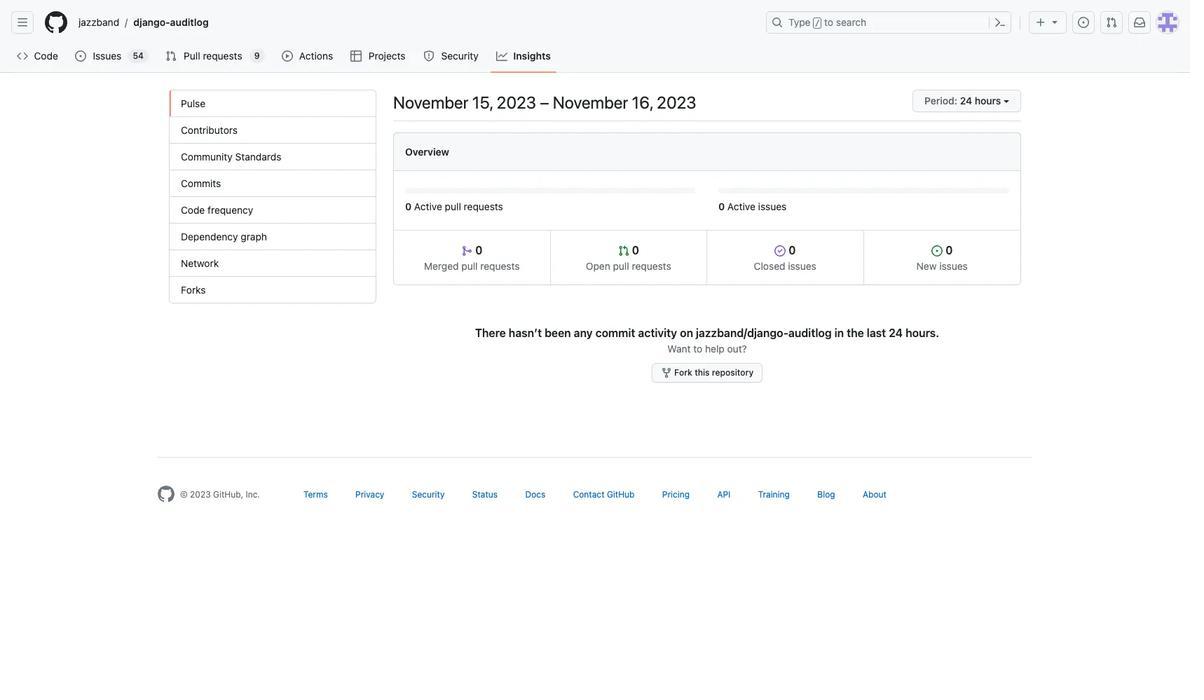 Task type: locate. For each thing, give the bounding box(es) containing it.
pull for open
[[613, 260, 629, 272]]

2 horizontal spatial issue opened image
[[1078, 17, 1090, 28]]

code frequency link
[[170, 197, 376, 224]]

issues right new in the top of the page
[[940, 260, 968, 272]]

/ for type
[[815, 18, 820, 28]]

24
[[960, 95, 973, 107], [889, 327, 903, 339]]

last
[[867, 327, 886, 339]]

1 horizontal spatial auditlog
[[789, 327, 832, 339]]

1 vertical spatial code
[[181, 204, 205, 216]]

active down overview
[[414, 201, 442, 212]]

want
[[668, 343, 691, 355]]

graph image
[[497, 50, 508, 62]]

dependency graph
[[181, 231, 267, 243]]

1 horizontal spatial /
[[815, 18, 820, 28]]

inc.
[[246, 489, 260, 500]]

issue opened image for git pull request icon
[[1078, 17, 1090, 28]]

git pull request image up the 'open pull requests'
[[618, 245, 629, 257]]

security
[[441, 50, 479, 62], [412, 489, 445, 500]]

0 horizontal spatial 24
[[889, 327, 903, 339]]

insights link
[[491, 46, 557, 67]]

©
[[180, 489, 188, 500]]

plus image
[[1036, 17, 1047, 28]]

play image
[[282, 50, 293, 62]]

2 horizontal spatial 2023
[[657, 93, 697, 112]]

0 horizontal spatial issue opened image
[[75, 50, 86, 62]]

0 horizontal spatial git pull request image
[[165, 50, 177, 62]]

homepage image
[[45, 11, 67, 34]]

0 horizontal spatial active
[[414, 201, 442, 212]]

auditlog inside jazzband / django-auditlog
[[170, 16, 209, 28]]

network link
[[170, 250, 376, 277]]

fork
[[675, 367, 693, 378]]

dependency
[[181, 231, 238, 243]]

pull down overview
[[445, 201, 461, 212]]

/ inside jazzband / django-auditlog
[[125, 16, 128, 28]]

2 active from the left
[[728, 201, 756, 212]]

shield image
[[424, 50, 435, 62]]

/ right type
[[815, 18, 820, 28]]

0 vertical spatial security
[[441, 50, 479, 62]]

0 vertical spatial to
[[825, 16, 834, 28]]

jazzband / django-auditlog
[[79, 16, 209, 28]]

code
[[34, 50, 58, 62], [181, 204, 205, 216]]

repo forked image
[[661, 367, 672, 379]]

24 left hours
[[960, 95, 973, 107]]

pulse
[[181, 97, 206, 109]]

issue opened image up new issues
[[932, 245, 943, 257]]

issues right closed
[[788, 260, 817, 272]]

24 right last
[[889, 327, 903, 339]]

activity
[[638, 327, 677, 339]]

november 15, 2023 – november 16, 2023
[[393, 93, 697, 112]]

contact github
[[573, 489, 635, 500]]

any
[[574, 327, 593, 339]]

0 horizontal spatial /
[[125, 16, 128, 28]]

0 for open pull requests
[[629, 244, 639, 257]]

there
[[475, 327, 506, 339]]

requests
[[203, 50, 242, 62], [464, 201, 503, 212], [481, 260, 520, 272], [632, 260, 672, 272]]

1 horizontal spatial code
[[181, 204, 205, 216]]

community standards
[[181, 151, 282, 163]]

1 november from the left
[[393, 93, 469, 112]]

1 vertical spatial auditlog
[[789, 327, 832, 339]]

commits
[[181, 177, 221, 189]]

security link left graph icon in the left top of the page
[[418, 46, 485, 67]]

1 active from the left
[[414, 201, 442, 212]]

to left search
[[825, 16, 834, 28]]

1 vertical spatial security link
[[412, 489, 445, 500]]

dependency graph link
[[170, 224, 376, 250]]

0 horizontal spatial november
[[393, 93, 469, 112]]

forks link
[[170, 277, 376, 303]]

git pull request image
[[165, 50, 177, 62], [618, 245, 629, 257]]

command palette image
[[995, 17, 1006, 28]]

terms link
[[304, 489, 328, 500]]

2023 right ©
[[190, 489, 211, 500]]

actions link
[[276, 46, 340, 67]]

9
[[254, 50, 260, 61]]

0 horizontal spatial to
[[694, 343, 703, 355]]

frequency
[[208, 204, 253, 216]]

issues up the issue closed image
[[758, 201, 787, 212]]

1 horizontal spatial 24
[[960, 95, 973, 107]]

training
[[758, 489, 790, 500]]

pull down git merge image
[[462, 260, 478, 272]]

/
[[125, 16, 128, 28], [815, 18, 820, 28]]

security right shield icon
[[441, 50, 479, 62]]

notifications image
[[1135, 17, 1146, 28]]

2 horizontal spatial pull
[[613, 260, 629, 272]]

–
[[540, 93, 549, 112]]

2 vertical spatial issue opened image
[[932, 245, 943, 257]]

1 horizontal spatial git pull request image
[[618, 245, 629, 257]]

november down shield icon
[[393, 93, 469, 112]]

projects link
[[345, 46, 412, 67]]

to inside there hasn't been any commit activity on jazzband/django-auditlog in the last 24 hours. want to help out?
[[694, 343, 703, 355]]

0 vertical spatial issue opened image
[[1078, 17, 1090, 28]]

active up closed
[[728, 201, 756, 212]]

to left help
[[694, 343, 703, 355]]

pricing
[[663, 489, 690, 500]]

docs
[[526, 489, 546, 500]]

1 horizontal spatial november
[[553, 93, 628, 112]]

issue opened image left issues
[[75, 50, 86, 62]]

to
[[825, 16, 834, 28], [694, 343, 703, 355]]

out?
[[728, 343, 747, 355]]

merged
[[424, 260, 459, 272]]

issue opened image
[[1078, 17, 1090, 28], [75, 50, 86, 62], [932, 245, 943, 257]]

commit
[[596, 327, 636, 339]]

16,
[[632, 93, 653, 112]]

0
[[405, 201, 412, 212], [719, 201, 725, 212], [473, 244, 483, 257], [629, 244, 639, 257], [786, 244, 796, 257], [943, 244, 953, 257]]

1 horizontal spatial pull
[[462, 260, 478, 272]]

code down 'commits'
[[181, 204, 205, 216]]

in
[[835, 327, 844, 339]]

contact github link
[[573, 489, 635, 500]]

closed issues
[[754, 260, 817, 272]]

1 vertical spatial 24
[[889, 327, 903, 339]]

security left status link
[[412, 489, 445, 500]]

security link left status link
[[412, 489, 445, 500]]

list containing jazzband
[[73, 11, 758, 34]]

pull right open
[[613, 260, 629, 272]]

code for code frequency
[[181, 204, 205, 216]]

issue closed image
[[775, 245, 786, 257]]

issues
[[758, 201, 787, 212], [788, 260, 817, 272], [940, 260, 968, 272]]

code for code
[[34, 50, 58, 62]]

1 vertical spatial issue opened image
[[75, 50, 86, 62]]

jazzband/django-
[[696, 327, 789, 339]]

/ left django-
[[125, 16, 128, 28]]

2 horizontal spatial issues
[[940, 260, 968, 272]]

1 horizontal spatial issue opened image
[[932, 245, 943, 257]]

auditlog left in
[[789, 327, 832, 339]]

period:
[[925, 95, 958, 107]]

auditlog inside there hasn't been any commit activity on jazzband/django-auditlog in the last 24 hours. want to help out?
[[789, 327, 832, 339]]

been
[[545, 327, 571, 339]]

2023 left –
[[497, 93, 537, 112]]

issues
[[93, 50, 122, 62]]

git pull request image left pull
[[165, 50, 177, 62]]

0 vertical spatial auditlog
[[170, 16, 209, 28]]

november right –
[[553, 93, 628, 112]]

issue opened image left git pull request icon
[[1078, 17, 1090, 28]]

insights element
[[169, 90, 377, 304]]

2023
[[497, 93, 537, 112], [657, 93, 697, 112], [190, 489, 211, 500]]

1 horizontal spatial 2023
[[497, 93, 537, 112]]

1 vertical spatial to
[[694, 343, 703, 355]]

1 horizontal spatial active
[[728, 201, 756, 212]]

2023 right 16,
[[657, 93, 697, 112]]

pull
[[184, 50, 200, 62]]

terms
[[304, 489, 328, 500]]

1 horizontal spatial issues
[[788, 260, 817, 272]]

0 active pull requests
[[405, 201, 503, 212]]

security link
[[418, 46, 485, 67], [412, 489, 445, 500]]

auditlog
[[170, 16, 209, 28], [789, 327, 832, 339]]

code right code icon
[[34, 50, 58, 62]]

active
[[414, 201, 442, 212], [728, 201, 756, 212]]

jazzband link
[[73, 11, 125, 34]]

0 vertical spatial 24
[[960, 95, 973, 107]]

0 vertical spatial code
[[34, 50, 58, 62]]

api
[[718, 489, 731, 500]]

contributors
[[181, 124, 238, 136]]

auditlog up pull
[[170, 16, 209, 28]]

0 horizontal spatial code
[[34, 50, 58, 62]]

blog
[[818, 489, 836, 500]]

training link
[[758, 489, 790, 500]]

54
[[133, 50, 144, 61]]

list
[[73, 11, 758, 34]]

insights
[[513, 50, 551, 62]]

code inside the insights element
[[181, 204, 205, 216]]

privacy link
[[356, 489, 385, 500]]

/ inside type / to search
[[815, 18, 820, 28]]

0 horizontal spatial auditlog
[[170, 16, 209, 28]]

15,
[[472, 93, 493, 112]]



Task type: describe. For each thing, give the bounding box(es) containing it.
requests up git merge image
[[464, 201, 503, 212]]

actions
[[299, 50, 333, 62]]

hours.
[[906, 327, 940, 339]]

1 vertical spatial git pull request image
[[618, 245, 629, 257]]

api link
[[718, 489, 731, 500]]

new
[[917, 260, 937, 272]]

24 inside there hasn't been any commit activity on jazzband/django-auditlog in the last 24 hours. want to help out?
[[889, 327, 903, 339]]

issue opened image for topmost git pull request image
[[75, 50, 86, 62]]

open
[[586, 260, 611, 272]]

jazzband
[[79, 16, 119, 28]]

code link
[[11, 46, 64, 67]]

privacy
[[356, 489, 385, 500]]

/ for jazzband
[[125, 16, 128, 28]]

about
[[863, 489, 887, 500]]

the
[[847, 327, 864, 339]]

requests right merged
[[481, 260, 520, 272]]

about link
[[863, 489, 887, 500]]

1 horizontal spatial to
[[825, 16, 834, 28]]

git merge image
[[461, 245, 473, 257]]

1 vertical spatial security
[[412, 489, 445, 500]]

0 vertical spatial security link
[[418, 46, 485, 67]]

period: 24 hours
[[925, 95, 1002, 107]]

docs link
[[526, 489, 546, 500]]

projects
[[369, 50, 406, 62]]

pulse link
[[170, 90, 376, 117]]

0 horizontal spatial pull
[[445, 201, 461, 212]]

code frequency
[[181, 204, 253, 216]]

0 horizontal spatial 2023
[[190, 489, 211, 500]]

0 for new issues
[[943, 244, 953, 257]]

community
[[181, 151, 233, 163]]

issues for new
[[940, 260, 968, 272]]

contributors link
[[170, 117, 376, 144]]

requests right pull
[[203, 50, 242, 62]]

pull for merged
[[462, 260, 478, 272]]

status
[[472, 489, 498, 500]]

django-
[[133, 16, 170, 28]]

active for pull
[[414, 201, 442, 212]]

fork this repository
[[672, 367, 754, 378]]

git pull request image
[[1106, 17, 1118, 28]]

© 2023 github, inc.
[[180, 489, 260, 500]]

help
[[705, 343, 725, 355]]

0 for merged pull requests
[[473, 244, 483, 257]]

github,
[[213, 489, 243, 500]]

homepage image
[[158, 486, 175, 503]]

hasn't
[[509, 327, 542, 339]]

network
[[181, 257, 219, 269]]

table image
[[351, 50, 362, 62]]

2 november from the left
[[553, 93, 628, 112]]

this
[[695, 367, 710, 378]]

repository
[[712, 367, 754, 378]]

open pull requests
[[586, 260, 672, 272]]

blog link
[[818, 489, 836, 500]]

0 horizontal spatial issues
[[758, 201, 787, 212]]

type / to search
[[789, 16, 867, 28]]

0 vertical spatial git pull request image
[[165, 50, 177, 62]]

forks
[[181, 284, 206, 296]]

django-auditlog link
[[128, 11, 214, 34]]

github
[[607, 489, 635, 500]]

triangle down image
[[1050, 16, 1061, 27]]

overview
[[405, 146, 449, 158]]

type
[[789, 16, 811, 28]]

0 active issues
[[719, 201, 787, 212]]

0 for closed issues
[[786, 244, 796, 257]]

standards
[[235, 151, 282, 163]]

issues for closed
[[788, 260, 817, 272]]

graph
[[241, 231, 267, 243]]

new issues
[[917, 260, 968, 272]]

pull requests
[[184, 50, 242, 62]]

there hasn't been any commit activity on jazzband/django-auditlog in the last 24 hours. want to help out?
[[475, 327, 940, 355]]

requests right open
[[632, 260, 672, 272]]

commits link
[[170, 170, 376, 197]]

contact
[[573, 489, 605, 500]]

pricing link
[[663, 489, 690, 500]]

fork this repository button
[[652, 363, 763, 383]]

hours
[[975, 95, 1002, 107]]

search
[[836, 16, 867, 28]]

community standards link
[[170, 144, 376, 170]]

code image
[[17, 50, 28, 62]]

active for issues
[[728, 201, 756, 212]]

merged pull requests
[[424, 260, 520, 272]]



Task type: vqa. For each thing, say whether or not it's contained in the screenshot.
first dot fill image
no



